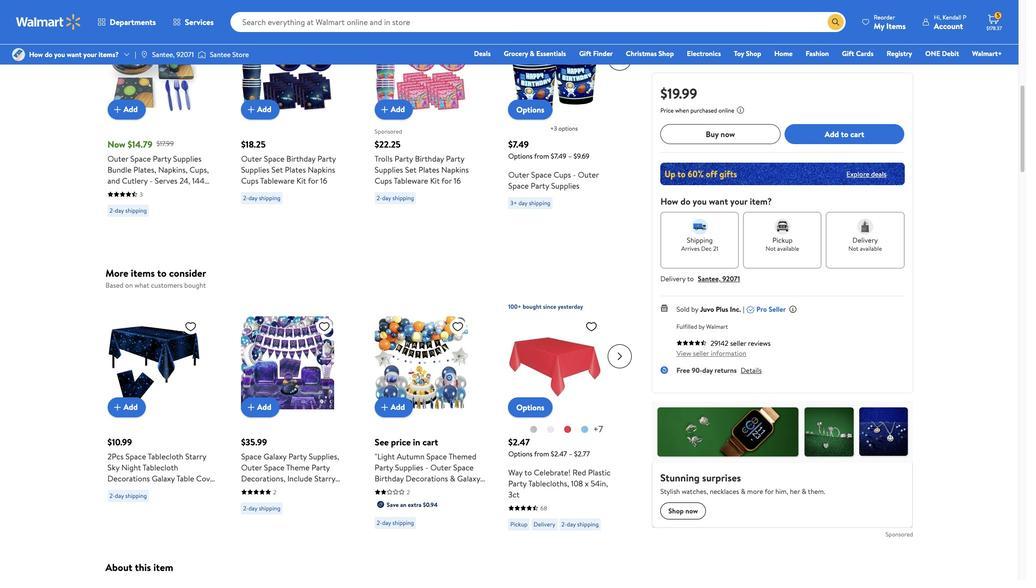 Task type: describe. For each thing, give the bounding box(es) containing it.
plus
[[716, 305, 729, 315]]

from for $2.47
[[534, 449, 549, 459]]

$2.77
[[574, 449, 590, 459]]

do for how do you want your item?
[[681, 195, 691, 208]]

+3 options
[[550, 124, 578, 133]]

banner,
[[314, 495, 340, 506]]

16 inside $18.25 outer space birthday party supplies set plates napkins cups tableware kit for 16
[[320, 175, 327, 186]]

want for item?
[[709, 195, 728, 208]]

to inside more items to consider based on what customers bought
[[157, 267, 167, 280]]

reviews
[[748, 339, 771, 349]]

2-day shipping down balloons". on the bottom left of the page
[[377, 519, 414, 528]]

$178.37
[[987, 25, 1002, 32]]

napkins inside $18.25 outer space birthday party supplies set plates napkins cups tableware kit for 16
[[308, 164, 335, 175]]

fulfilled
[[677, 323, 697, 331]]

for inside $18.25 outer space birthday party supplies set plates napkins cups tableware kit for 16
[[308, 175, 318, 186]]

108 inside $10.99 2pcs space tablecloth starry sky night tablecloth decorations galaxy table cover party supplies for birthday home decorations(54 x 108 in)
[[193, 495, 205, 506]]

see price in cart "light autumn space themed party supplies - outer space birthday decorations & galaxy party decor set for kids with happy birthday banner & balloons".
[[375, 436, 480, 517]]

celebrate!
[[534, 467, 571, 478]]

way to celebrate! red plastic party tablecloths, 108 x 54in, 3ct image
[[508, 317, 602, 410]]

topper,
[[292, 506, 317, 517]]

how for how do you want your item?
[[661, 195, 679, 208]]

do for how do you want your items?
[[45, 50, 52, 60]]

view seller information
[[677, 349, 747, 359]]

add button for 2pcs space tablecloth starry sky night tablecloth decorations galaxy table cover party supplies for birthday home decorations(54 x 108 in)
[[108, 398, 146, 418]]

pickup for pickup not available
[[773, 236, 793, 246]]

guests
[[304, 517, 328, 529]]

space inside now $14.79 $17.99 outer space party supplies bundle plates, napkins, cups, and cutlery - serves 24, 144 total pieces for a fun and memorable birthday celebration
[[130, 153, 151, 164]]

you for how do you want your item?
[[693, 195, 707, 208]]

now
[[721, 129, 735, 140]]

supplies inside $18.25 outer space birthday party supplies set plates napkins cups tableware kit for 16
[[241, 164, 270, 175]]

intent image for delivery image
[[858, 219, 874, 235]]

in)
[[207, 495, 215, 506]]

by for fulfilled
[[699, 323, 705, 331]]

- inside see price in cart "light autumn space themed party supplies - outer space birthday decorations & galaxy party decor set for kids with happy birthday banner & balloons".
[[425, 462, 429, 473]]

108 inside way to celebrate! red plastic party tablecloths, 108 x 54in, 3ct
[[571, 478, 583, 489]]

night inside $35.99 space galaxy party supplies, outer space theme party decorations, include starry night paper plates, universe tablecloth, balloons, banner, napkins, cake topper, cups and straws, serves 20 guests
[[241, 484, 261, 495]]

add to favorites list, "light autumn space themed party supplies - outer space birthday decorations & galaxy party decor set for kids with happy birthday banner & balloons". image
[[452, 321, 464, 333]]

product group containing $35.99
[[241, 296, 353, 535]]

0 vertical spatial 92071
[[176, 50, 194, 60]]

santee store
[[210, 50, 249, 60]]

happy
[[375, 495, 397, 506]]

3+ day shipping
[[510, 199, 551, 207]]

yesterday
[[558, 302, 583, 311]]

price when purchased online
[[661, 106, 735, 115]]

2-day shipping down 54in,
[[562, 520, 599, 529]]

an
[[400, 501, 407, 509]]

grocery
[[504, 49, 528, 59]]

next slide for more items to consider list image
[[608, 345, 632, 369]]

walmart+
[[972, 49, 1002, 59]]

add to cart image for outer space party supplies bundle plates, napkins, cups, and cutlery - serves 24, 144 total pieces for a fun and memorable birthday celebration image
[[112, 103, 124, 116]]

add to favorites list, outer space birthday party supplies set plates napkins cups tableware kit for 16 image
[[318, 22, 330, 35]]

outer inside $18.25 outer space birthday party supplies set plates napkins cups tableware kit for 16
[[241, 153, 262, 164]]

seller
[[769, 305, 786, 315]]

add for "space galaxy party supplies, outer space theme party decorations, include starry night paper plates, universe tablecloth, balloons, banner, napkins, cake topper, cups and straws, serves 20 guests" image
[[257, 402, 272, 413]]

3
[[140, 190, 143, 199]]

starry inside $35.99 space galaxy party supplies, outer space theme party decorations, include starry night paper plates, universe tablecloth, balloons, banner, napkins, cake topper, cups and straws, serves 20 guests
[[314, 473, 335, 484]]

arrives
[[681, 245, 700, 253]]

"light autumn space themed party supplies - outer space birthday decorations & galaxy party decor set for kids with happy birthday banner & balloons". image
[[375, 317, 468, 410]]

20
[[293, 517, 302, 529]]

2-day shipping down sky
[[110, 492, 147, 500]]

space inside $18.25 outer space birthday party supplies set plates napkins cups tableware kit for 16
[[264, 153, 285, 164]]

options link for $2.47
[[508, 398, 553, 418]]

add to cart button
[[785, 124, 905, 144]]

universe
[[309, 484, 340, 495]]

up to sixty percent off deals. shop now. image
[[661, 163, 905, 185]]

0 vertical spatial santee,
[[152, 50, 175, 60]]

autumn
[[397, 451, 425, 462]]

add inside add to cart button
[[825, 129, 839, 140]]

walmart+ link
[[968, 48, 1007, 59]]

finder
[[593, 49, 613, 59]]

add to favorites list, space galaxy party supplies, outer space theme party decorations, include starry night paper plates, universe tablecloth, balloons, banner, napkins, cake topper, cups and straws, serves 20 guests image
[[318, 321, 330, 333]]

available for delivery
[[860, 245, 882, 253]]

view seller information link
[[677, 349, 747, 359]]

available for pickup
[[778, 245, 800, 253]]

birthday inside $10.99 2pcs space tablecloth starry sky night tablecloth decorations galaxy table cover party supplies for birthday home decorations(54 x 108 in)
[[170, 484, 199, 495]]

balloons".
[[375, 506, 407, 517]]

account
[[934, 20, 963, 31]]

pickup for pickup
[[510, 520, 528, 529]]

cart inside see price in cart "light autumn space themed party supplies - outer space birthday decorations & galaxy party decor set for kids with happy birthday banner & balloons".
[[423, 436, 438, 449]]

 image for santee, 92071
[[140, 51, 148, 59]]

2pcs
[[108, 451, 124, 462]]

2 for see price in cart
[[407, 488, 410, 497]]

add for outer space party supplies bundle plates, napkins, cups, and cutlery - serves 24, 144 total pieces for a fun and memorable birthday celebration image
[[124, 104, 138, 115]]

- inside 'outer space cups - outer space party supplies'
[[573, 169, 576, 180]]

seller for 29142
[[730, 339, 747, 349]]

3+
[[510, 199, 517, 207]]

$9.69
[[574, 151, 590, 161]]

1 horizontal spatial &
[[456, 495, 462, 506]]

party inside $18.25 outer space birthday party supplies set plates napkins cups tableware kit for 16
[[318, 153, 336, 164]]

kit inside $18.25 outer space birthday party supplies set plates napkins cups tableware kit for 16
[[297, 175, 306, 186]]

outer space cups - outer space party supplies image
[[508, 18, 602, 112]]

tablecloth up table
[[148, 451, 183, 462]]

by for sold
[[692, 305, 699, 315]]

deals link
[[470, 48, 495, 59]]

buy now button
[[661, 124, 781, 144]]

add button for "light autumn space themed party supplies - outer space birthday decorations & galaxy party decor set for kids with happy birthday banner & balloons".
[[375, 398, 413, 418]]

party inside way to celebrate! red plastic party tablecloths, 108 x 54in, 3ct
[[508, 478, 527, 489]]

decorations inside $10.99 2pcs space tablecloth starry sky night tablecloth decorations galaxy table cover party supplies for birthday home decorations(54 x 108 in)
[[108, 473, 150, 484]]

birthday inside now $14.79 $17.99 outer space party supplies bundle plates, napkins, cups, and cutlery - serves 24, 144 total pieces for a fun and memorable birthday celebration
[[149, 197, 178, 208]]

free
[[677, 366, 690, 376]]

how do you want your item?
[[661, 195, 772, 208]]

1 horizontal spatial santee,
[[698, 274, 721, 284]]

intent image for shipping image
[[692, 219, 708, 235]]

decor
[[395, 484, 417, 495]]

serves inside $35.99 space galaxy party supplies, outer space theme party decorations, include starry night paper plates, universe tablecloth, balloons, banner, napkins, cake topper, cups and straws, serves 20 guests
[[268, 517, 291, 529]]

deals
[[871, 169, 887, 179]]

product group containing $22.25
[[375, 0, 486, 221]]

gift finder
[[579, 49, 613, 59]]

0 horizontal spatial |
[[135, 50, 136, 60]]

cart inside button
[[851, 129, 865, 140]]

cover
[[196, 473, 217, 484]]

set inside $18.25 outer space birthday party supplies set plates napkins cups tableware kit for 16
[[272, 164, 283, 175]]

sponsored for sponsored
[[886, 531, 913, 539]]

grocery & essentials link
[[499, 48, 571, 59]]

tablecloth up decorations(54
[[143, 462, 178, 473]]

space down $35.99
[[241, 451, 262, 462]]

add to cart image for "space galaxy party supplies, outer space theme party decorations, include starry night paper plates, universe tablecloth, balloons, banner, napkins, cake topper, cups and straws, serves 20 guests" image
[[245, 402, 257, 414]]

add for outer space birthday party supplies set plates napkins cups tableware kit for 16 image on the top
[[257, 104, 272, 115]]

Search search field
[[230, 12, 846, 32]]

outer space cups - outer space party supplies
[[508, 169, 599, 191]]

sold
[[677, 305, 690, 315]]

supplies inside 'outer space cups - outer space party supplies'
[[551, 180, 580, 191]]

seller for view
[[693, 349, 709, 359]]

celebration
[[108, 208, 148, 219]]

available in additional 7 variants element
[[593, 423, 603, 436]]

pro seller info image
[[789, 306, 797, 314]]

online
[[719, 106, 735, 115]]

decorations inside see price in cart "light autumn space themed party supplies - outer space birthday decorations & galaxy party decor set for kids with happy birthday banner & balloons".
[[406, 473, 448, 484]]

– for $7.49
[[568, 151, 572, 161]]

item?
[[750, 195, 772, 208]]

supplies inside now $14.79 $17.99 outer space party supplies bundle plates, napkins, cups, and cutlery - serves 24, 144 total pieces for a fun and memorable birthday celebration
[[173, 153, 202, 164]]

100+
[[508, 302, 521, 311]]

decorations(54
[[131, 495, 185, 506]]

$10.99 2pcs space tablecloth starry sky night tablecloth decorations galaxy table cover party supplies for birthday home decorations(54 x 108 in)
[[108, 436, 217, 506]]

explore
[[847, 169, 870, 179]]

space left themed
[[427, 451, 447, 462]]

1 vertical spatial $7.49
[[551, 151, 567, 161]]

memorable
[[108, 197, 147, 208]]

price
[[661, 106, 674, 115]]

options
[[559, 124, 578, 133]]

outer inside now $14.79 $17.99 outer space party supplies bundle plates, napkins, cups, and cutlery - serves 24, 144 total pieces for a fun and memorable birthday celebration
[[108, 153, 128, 164]]

delivery not available
[[849, 236, 882, 253]]

napkins inside sponsored $22.25 trolls party birthday party supplies set plates napkins cups tableware kit for 16
[[441, 164, 469, 175]]

to for way to celebrate! red plastic party tablecloths, 108 x 54in, 3ct
[[525, 467, 532, 478]]

add for trolls party birthday party supplies set plates napkins cups tableware kit for 16 image
[[391, 104, 405, 115]]

bought inside more items to consider based on what customers bought
[[184, 281, 206, 291]]

party inside 'outer space cups - outer space party supplies'
[[531, 180, 549, 191]]

supplies inside $10.99 2pcs space tablecloth starry sky night tablecloth decorations galaxy table cover party supplies for birthday home decorations(54 x 108 in)
[[128, 484, 156, 495]]

x inside way to celebrate! red plastic party tablecloths, 108 x 54in, 3ct
[[585, 478, 589, 489]]

cups inside $35.99 space galaxy party supplies, outer space theme party decorations, include starry night paper plates, universe tablecloth, balloons, banner, napkins, cake topper, cups and straws, serves 20 guests
[[319, 506, 336, 517]]

68
[[541, 504, 547, 513]]

 image for how do you want your items?
[[12, 48, 25, 61]]

delivery inside product group
[[534, 520, 556, 529]]

santee
[[210, 50, 231, 60]]

pieces
[[126, 186, 148, 197]]

space galaxy party supplies, outer space theme party decorations, include starry night paper plates, universe tablecloth, balloons, banner, napkins, cake topper, cups and straws, serves 20 guests image
[[241, 317, 334, 410]]

item
[[153, 561, 173, 575]]

pickup not available
[[766, 236, 800, 253]]

your for items?
[[83, 50, 97, 60]]

$22.25
[[375, 138, 401, 151]]

and inside $35.99 space galaxy party supplies, outer space theme party decorations, include starry night paper plates, universe tablecloth, balloons, banner, napkins, cake topper, cups and straws, serves 20 guests
[[338, 506, 351, 517]]

space up paper
[[264, 462, 285, 473]]

customers
[[151, 281, 183, 291]]

birthday inside sponsored $22.25 trolls party birthday party supplies set plates napkins cups tableware kit for 16
[[415, 153, 444, 164]]

2-day shipping up the straws,
[[243, 504, 281, 513]]

about this item
[[106, 561, 173, 575]]

shipping arrives dec 21
[[681, 236, 719, 253]]

items
[[131, 267, 155, 280]]

christmas shop link
[[622, 48, 679, 59]]

galaxy inside $35.99 space galaxy party supplies, outer space theme party decorations, include starry night paper plates, universe tablecloth, balloons, banner, napkins, cake topper, cups and straws, serves 20 guests
[[264, 451, 287, 462]]

not for delivery
[[849, 245, 859, 253]]

$2.47 options from $2.47 – $2.77
[[508, 436, 590, 459]]

galaxy inside $10.99 2pcs space tablecloth starry sky night tablecloth decorations galaxy table cover party supplies for birthday home decorations(54 x 108 in)
[[152, 473, 175, 484]]

outer space party supplies bundle plates, napkins, cups, and cutlery - serves 24, 144 total pieces for a fun and memorable birthday celebration image
[[108, 18, 201, 112]]

fashion
[[806, 49, 829, 59]]

theme
[[286, 462, 310, 473]]

cups inside $18.25 outer space birthday party supplies set plates napkins cups tableware kit for 16
[[241, 175, 259, 186]]

include
[[287, 473, 313, 484]]

Walmart Site-Wide search field
[[230, 12, 846, 32]]

your for item?
[[730, 195, 748, 208]]

want for items?
[[67, 50, 82, 60]]

how do you want your items?
[[29, 50, 119, 60]]

add to favorites list, outer space party supplies bundle plates, napkins, cups, and cutlery - serves 24, 144 total pieces for a fun and memorable birthday celebration image
[[185, 22, 197, 35]]

for inside see price in cart "light autumn space themed party supplies - outer space birthday decorations & galaxy party decor set for kids with happy birthday banner & balloons".
[[432, 484, 442, 495]]

store
[[232, 50, 249, 60]]

sponsored for sponsored $22.25 trolls party birthday party supplies set plates napkins cups tableware kit for 16
[[375, 127, 402, 136]]

save an extra $0.94
[[387, 501, 438, 509]]

next slide for similar items you might like list image
[[608, 46, 632, 70]]

0 horizontal spatial $2.47
[[508, 436, 530, 449]]

electronics link
[[683, 48, 726, 59]]

pro seller
[[757, 305, 786, 315]]

essentials
[[536, 49, 566, 59]]

cake
[[272, 506, 290, 517]]

2-day shipping down $18.25 outer space birthday party supplies set plates napkins cups tableware kit for 16
[[243, 194, 281, 202]]

space down the $7.49 options from $7.49 – $9.69
[[531, 169, 552, 180]]

gift cards
[[842, 49, 874, 59]]

kids
[[444, 484, 458, 495]]



Task type: vqa. For each thing, say whether or not it's contained in the screenshot.
Set inside the "$18.25 Outer Space Birthday Party Supplies Set Plates Napkins Cups Tableware Kit for 16"
yes



Task type: locate. For each thing, give the bounding box(es) containing it.
144
[[192, 175, 205, 186]]

– left $9.69 at the top right of page
[[568, 151, 572, 161]]

to for delivery to santee, 92071
[[687, 274, 694, 284]]

you for how do you want your items?
[[54, 50, 65, 60]]

galaxy up the decorations,
[[264, 451, 287, 462]]

available down intent image for delivery
[[860, 245, 882, 253]]

serves inside now $14.79 $17.99 outer space party supplies bundle plates, napkins, cups, and cutlery - serves 24, 144 total pieces for a fun and memorable birthday celebration
[[155, 175, 178, 186]]

2 horizontal spatial -
[[573, 169, 576, 180]]

0 horizontal spatial plates,
[[133, 164, 156, 175]]

$10.99
[[108, 436, 132, 449]]

0 horizontal spatial sponsored
[[375, 127, 402, 136]]

– inside the $7.49 options from $7.49 – $9.69
[[568, 151, 572, 161]]

from inside $2.47 options from $2.47 – $2.77
[[534, 449, 549, 459]]

night right sky
[[121, 462, 141, 473]]

do up shipping
[[681, 195, 691, 208]]

2-day shipping down 3
[[110, 206, 147, 215]]

not inside delivery not available
[[849, 245, 859, 253]]

items
[[887, 20, 906, 31]]

cards
[[856, 49, 874, 59]]

3ct
[[508, 489, 520, 500]]

delivery to santee, 92071
[[661, 274, 740, 284]]

from for $7.49
[[534, 151, 549, 161]]

2 horizontal spatial &
[[530, 49, 535, 59]]

add to cart image up $35.99
[[245, 402, 257, 414]]

for inside $10.99 2pcs space tablecloth starry sky night tablecloth decorations galaxy table cover party supplies for birthday home decorations(54 x 108 in)
[[158, 484, 168, 495]]

napkins, inside now $14.79 $17.99 outer space party supplies bundle plates, napkins, cups, and cutlery - serves 24, 144 total pieces for a fun and memorable birthday celebration
[[158, 164, 188, 175]]

starry
[[185, 451, 206, 462], [314, 473, 335, 484]]

1 vertical spatial home
[[108, 495, 129, 506]]

$7.49
[[508, 138, 529, 151], [551, 151, 567, 161]]

options up the $7.49 options from $7.49 – $9.69
[[516, 104, 545, 115]]

plates,
[[133, 164, 156, 175], [285, 484, 307, 495]]

santee, down services dropdown button
[[152, 50, 175, 60]]

2 tableware from the left
[[394, 175, 428, 186]]

0 horizontal spatial shop
[[659, 49, 674, 59]]

not for pickup
[[766, 245, 776, 253]]

product group containing $18.25
[[241, 0, 353, 221]]

0 vertical spatial starry
[[185, 451, 206, 462]]

1 horizontal spatial cart
[[851, 129, 865, 140]]

add button up $22.25 at left
[[375, 99, 413, 120]]

0 vertical spatial plates,
[[133, 164, 156, 175]]

set inside sponsored $22.25 trolls party birthday party supplies set plates napkins cups tableware kit for 16
[[405, 164, 417, 175]]

1 vertical spatial bought
[[523, 302, 542, 311]]

inc.
[[730, 305, 741, 315]]

2 from from the top
[[534, 449, 549, 459]]

0 vertical spatial home
[[775, 49, 793, 59]]

0 horizontal spatial -
[[150, 175, 153, 186]]

1 vertical spatial 92071
[[723, 274, 740, 284]]

outer down $35.99
[[241, 462, 262, 473]]

1 horizontal spatial you
[[693, 195, 707, 208]]

plates, inside now $14.79 $17.99 outer space party supplies bundle plates, napkins, cups, and cutlery - serves 24, 144 total pieces for a fun and memorable birthday celebration
[[133, 164, 156, 175]]

1 horizontal spatial shop
[[746, 49, 762, 59]]

1 available from the left
[[778, 245, 800, 253]]

1 vertical spatial –
[[569, 449, 573, 459]]

options up 'outer space cups - outer space party supplies'
[[508, 151, 533, 161]]

0 horizontal spatial how
[[29, 50, 43, 60]]

add to cart image up $22.25 at left
[[379, 103, 391, 116]]

1 tableware from the left
[[260, 175, 295, 186]]

92071 down add to favorites list, outer space party supplies bundle plates, napkins, cups, and cutlery - serves 24, 144 total pieces for a fun and memorable birthday celebration icon
[[176, 50, 194, 60]]

serves left 20
[[268, 517, 291, 529]]

information
[[711, 349, 747, 359]]

cups down trolls
[[375, 175, 392, 186]]

plates inside $18.25 outer space birthday party supplies set plates napkins cups tableware kit for 16
[[285, 164, 306, 175]]

$2.47 down silver image
[[508, 436, 530, 449]]

and right fun
[[183, 186, 195, 197]]

more items to consider based on what customers bought
[[106, 267, 206, 291]]

product group
[[108, 0, 219, 221], [241, 0, 353, 221], [375, 0, 486, 221], [508, 0, 620, 221], [108, 296, 219, 535], [241, 296, 353, 535], [375, 296, 486, 535], [508, 296, 620, 535]]

0 vertical spatial –
[[568, 151, 572, 161]]

1 horizontal spatial x
[[585, 478, 589, 489]]

1 napkins from the left
[[308, 164, 335, 175]]

add for "light autumn space themed party supplies - outer space birthday decorations & galaxy party decor set for kids with happy birthday banner & balloons". image
[[391, 402, 405, 413]]

seller down 4.2532 stars out of 5, based on 29142 seller reviews "element"
[[693, 349, 709, 359]]

supplies down $22.25 at left
[[375, 164, 403, 175]]

bought right 100+
[[523, 302, 542, 311]]

available inside delivery not available
[[860, 245, 882, 253]]

to up customers
[[157, 267, 167, 280]]

add to cart image up now
[[112, 103, 124, 116]]

1 horizontal spatial -
[[425, 462, 429, 473]]

your left 'items?'
[[83, 50, 97, 60]]

shop inside toy shop 'link'
[[746, 49, 762, 59]]

options link up +3
[[508, 99, 553, 120]]

delivery for to
[[661, 274, 686, 284]]

1 horizontal spatial delivery
[[661, 274, 686, 284]]

legal information image
[[737, 106, 745, 114]]

options link for $7.49
[[508, 99, 553, 120]]

1 horizontal spatial set
[[405, 164, 417, 175]]

reorder my items
[[874, 13, 906, 31]]

-
[[573, 169, 576, 180], [150, 175, 153, 186], [425, 462, 429, 473]]

starry down supplies,
[[314, 473, 335, 484]]

0 horizontal spatial serves
[[155, 175, 178, 186]]

to inside way to celebrate! red plastic party tablecloths, 108 x 54in, 3ct
[[525, 467, 532, 478]]

add to cart image for outer space birthday party supplies set plates napkins cups tableware kit for 16 image on the top
[[245, 103, 257, 116]]

+3
[[550, 124, 557, 133]]

1 horizontal spatial decorations
[[406, 473, 448, 484]]

0 vertical spatial do
[[45, 50, 52, 60]]

1 vertical spatial |
[[743, 305, 745, 315]]

| right 'items?'
[[135, 50, 136, 60]]

cart up explore on the top right of the page
[[851, 129, 865, 140]]

1 vertical spatial &
[[450, 473, 455, 484]]

- inside now $14.79 $17.99 outer space party supplies bundle plates, napkins, cups, and cutlery - serves 24, 144 total pieces for a fun and memorable birthday celebration
[[150, 175, 153, 186]]

product group containing $7.49
[[508, 0, 620, 221]]

by right fulfilled
[[699, 323, 705, 331]]

& left with
[[450, 473, 455, 484]]

$7.49 options from $7.49 – $9.69
[[508, 138, 590, 161]]

"light
[[375, 451, 395, 462]]

gift cards link
[[838, 48, 878, 59]]

add
[[124, 104, 138, 115], [257, 104, 272, 115], [391, 104, 405, 115], [825, 129, 839, 140], [124, 402, 138, 413], [257, 402, 272, 413], [391, 402, 405, 413]]

2 kit from the left
[[430, 175, 440, 186]]

from up 'outer space cups - outer space party supplies'
[[534, 151, 549, 161]]

108 left 54in,
[[571, 478, 583, 489]]

1 from from the top
[[534, 151, 549, 161]]

add to favorites list, trolls party birthday party supplies set plates napkins cups tableware kit for 16 image
[[452, 22, 464, 35]]

your
[[83, 50, 97, 60], [730, 195, 748, 208]]

santee,
[[152, 50, 175, 60], [698, 274, 721, 284]]

0 horizontal spatial tableware
[[260, 175, 295, 186]]

0 vertical spatial your
[[83, 50, 97, 60]]

options
[[516, 104, 545, 115], [508, 151, 533, 161], [516, 402, 545, 413], [508, 449, 533, 459]]

product group containing $10.99
[[108, 296, 219, 535]]

gift for gift cards
[[842, 49, 855, 59]]

outer
[[108, 153, 128, 164], [241, 153, 262, 164], [508, 169, 529, 180], [578, 169, 599, 180], [241, 462, 262, 473], [430, 462, 451, 473]]

tableware inside $18.25 outer space birthday party supplies set plates napkins cups tableware kit for 16
[[260, 175, 295, 186]]

pickup inside product group
[[510, 520, 528, 529]]

- right autumn
[[425, 462, 429, 473]]

0 horizontal spatial and
[[108, 175, 120, 186]]

1 horizontal spatial not
[[849, 245, 859, 253]]

1 vertical spatial santee,
[[698, 274, 721, 284]]

one debit link
[[921, 48, 964, 59]]

1 horizontal spatial kit
[[430, 175, 440, 186]]

party inside now $14.79 $17.99 outer space party supplies bundle plates, napkins, cups, and cutlery - serves 24, 144 total pieces for a fun and memorable birthday celebration
[[153, 153, 171, 164]]

1 horizontal spatial tableware
[[394, 175, 428, 186]]

add to favorites list, 2pcs space tablecloth starry sky night tablecloth decorations galaxy table cover party supplies for birthday home decorations(54 x 108 in) image
[[185, 321, 197, 333]]

see
[[375, 436, 389, 449]]

1 horizontal spatial 92071
[[723, 274, 740, 284]]

2 for $35.99
[[273, 488, 276, 497]]

bundle
[[108, 164, 131, 175]]

16 inside sponsored $22.25 trolls party birthday party supplies set plates napkins cups tableware kit for 16
[[454, 175, 461, 186]]

0 horizontal spatial 16
[[320, 175, 327, 186]]

1 horizontal spatial serves
[[268, 517, 291, 529]]

add button up $35.99
[[241, 398, 280, 418]]

space up 3+
[[508, 180, 529, 191]]

balloons,
[[281, 495, 312, 506]]

hi,
[[934, 13, 941, 21]]

4.2532 stars out of 5, based on 29142 seller reviews element
[[677, 340, 707, 346]]

2pcs space tablecloth starry sky night tablecloth decorations galaxy table cover party supplies for birthday home decorations(54 x 108 in) image
[[108, 317, 201, 410]]

2 horizontal spatial and
[[338, 506, 351, 517]]

cups inside 'outer space cups - outer space party supplies'
[[554, 169, 571, 180]]

set inside see price in cart "light autumn space themed party supplies - outer space birthday decorations & galaxy party decor set for kids with happy birthday banner & balloons".
[[419, 484, 430, 495]]

set
[[272, 164, 283, 175], [405, 164, 417, 175], [419, 484, 430, 495]]

0 horizontal spatial seller
[[693, 349, 709, 359]]

decorations up $0.94
[[406, 473, 448, 484]]

& right banner
[[456, 495, 462, 506]]

add to cart image for see price in cart
[[379, 402, 391, 414]]

0 horizontal spatial 108
[[193, 495, 205, 506]]

christmas
[[626, 49, 657, 59]]

registry link
[[882, 48, 917, 59]]

plates, down theme
[[285, 484, 307, 495]]

to for add to cart
[[841, 129, 849, 140]]

1 decorations from the left
[[108, 473, 150, 484]]

1 vertical spatial starry
[[314, 473, 335, 484]]

 image down the walmart image
[[12, 48, 25, 61]]

add to cart image up the $10.99
[[112, 402, 124, 414]]

way
[[508, 467, 523, 478]]

options inside the $7.49 options from $7.49 – $9.69
[[508, 151, 533, 161]]

1 kit from the left
[[297, 175, 306, 186]]

0 vertical spatial $7.49
[[508, 138, 529, 151]]

explore deals
[[847, 169, 887, 179]]

delivery for not
[[853, 236, 878, 246]]

1 horizontal spatial $2.47
[[551, 449, 567, 459]]

0 horizontal spatial starry
[[185, 451, 206, 462]]

extra
[[408, 501, 422, 509]]

1 horizontal spatial and
[[183, 186, 195, 197]]

2-day shipping down trolls
[[377, 194, 414, 202]]

0 horizontal spatial available
[[778, 245, 800, 253]]

2 napkins from the left
[[441, 164, 469, 175]]

0 horizontal spatial set
[[272, 164, 283, 175]]

returns
[[715, 366, 737, 376]]

add to cart image for trolls party birthday party supplies set plates napkins cups tableware kit for 16 image
[[379, 103, 391, 116]]

shop right toy
[[746, 49, 762, 59]]

1 16 from the left
[[320, 175, 327, 186]]

1 vertical spatial you
[[693, 195, 707, 208]]

not down intent image for pickup
[[766, 245, 776, 253]]

cups
[[554, 169, 571, 180], [241, 175, 259, 186], [375, 175, 392, 186], [319, 506, 336, 517]]

starry up table
[[185, 451, 206, 462]]

party inside $10.99 2pcs space tablecloth starry sky night tablecloth decorations galaxy table cover party supplies for birthday home decorations(54 x 108 in)
[[108, 484, 126, 495]]

outer up 3+
[[508, 169, 529, 180]]

trolls party birthday party supplies set plates napkins cups tableware kit for 16 image
[[375, 18, 468, 112]]

sponsored $22.25 trolls party birthday party supplies set plates napkins cups tableware kit for 16
[[375, 127, 469, 186]]

1 vertical spatial from
[[534, 449, 549, 459]]

pickup
[[773, 236, 793, 246], [510, 520, 528, 529]]

add button up the $10.99
[[108, 398, 146, 418]]

0 horizontal spatial $7.49
[[508, 138, 529, 151]]

with
[[460, 484, 475, 495]]

not inside pickup not available
[[766, 245, 776, 253]]

to up explore on the top right of the page
[[841, 129, 849, 140]]

delivery inside delivery not available
[[853, 236, 878, 246]]

pickup down intent image for pickup
[[773, 236, 793, 246]]

0 vertical spatial by
[[692, 305, 699, 315]]

home inside $10.99 2pcs space tablecloth starry sky night tablecloth decorations galaxy table cover party supplies for birthday home decorations(54 x 108 in)
[[108, 495, 129, 506]]

outer down $18.25
[[241, 153, 262, 164]]

space inside $10.99 2pcs space tablecloth starry sky night tablecloth decorations galaxy table cover party supplies for birthday home decorations(54 x 108 in)
[[126, 451, 146, 462]]

options up silver image
[[516, 402, 545, 413]]

shop inside christmas shop link
[[659, 49, 674, 59]]

1 vertical spatial how
[[661, 195, 679, 208]]

starry inside $10.99 2pcs space tablecloth starry sky night tablecloth decorations galaxy table cover party supplies for birthday home decorations(54 x 108 in)
[[185, 451, 206, 462]]

2 down the decorations,
[[273, 488, 276, 497]]

buy now
[[706, 129, 735, 140]]

save
[[387, 501, 399, 509]]

plates inside sponsored $22.25 trolls party birthday party supplies set plates napkins cups tableware kit for 16
[[419, 164, 440, 175]]

1 vertical spatial x
[[187, 495, 191, 506]]

how
[[29, 50, 43, 60], [661, 195, 679, 208]]

0 vertical spatial from
[[534, 151, 549, 161]]

juvo
[[700, 305, 714, 315]]

1 2 from the left
[[273, 488, 276, 497]]

galaxy inside see price in cart "light autumn space themed party supplies - outer space birthday decorations & galaxy party decor set for kids with happy birthday banner & balloons".
[[457, 473, 480, 484]]

add button up 'price'
[[375, 398, 413, 418]]

0 horizontal spatial home
[[108, 495, 129, 506]]

0 vertical spatial pickup
[[773, 236, 793, 246]]

92071 up inc.
[[723, 274, 740, 284]]

supplies inside sponsored $22.25 trolls party birthday party supplies set plates napkins cups tableware kit for 16
[[375, 164, 403, 175]]

add to favorites list, outer space cups - outer space party supplies image
[[586, 22, 598, 35]]

1 vertical spatial options link
[[508, 398, 553, 418]]

space up with
[[453, 462, 474, 473]]

add to cart image
[[112, 402, 124, 414], [379, 402, 391, 414]]

1 vertical spatial by
[[699, 323, 705, 331]]

supplies,
[[309, 451, 339, 462]]

shop for christmas shop
[[659, 49, 674, 59]]

p
[[963, 13, 967, 21]]

add button for outer space party supplies bundle plates, napkins, cups, and cutlery - serves 24, 144 total pieces for a fun and memorable birthday celebration
[[108, 99, 146, 120]]

0 horizontal spatial gift
[[579, 49, 592, 59]]

1 horizontal spatial |
[[743, 305, 745, 315]]

shop right christmas
[[659, 49, 674, 59]]

not down intent image for delivery
[[849, 245, 859, 253]]

1 add to cart image from the left
[[112, 402, 124, 414]]

you
[[54, 50, 65, 60], [693, 195, 707, 208]]

add to cart image
[[112, 103, 124, 116], [245, 103, 257, 116], [379, 103, 391, 116], [245, 402, 257, 414]]

0 horizontal spatial delivery
[[534, 520, 556, 529]]

1 options link from the top
[[508, 99, 553, 120]]

1 horizontal spatial want
[[709, 195, 728, 208]]

1 gift from the left
[[579, 49, 592, 59]]

tablecloths,
[[529, 478, 569, 489]]

deals
[[474, 49, 491, 59]]

plates
[[285, 164, 306, 175], [419, 164, 440, 175]]

shop for toy shop
[[746, 49, 762, 59]]

2 decorations from the left
[[406, 473, 448, 484]]

what
[[135, 281, 149, 291]]

add button
[[108, 99, 146, 120], [241, 99, 280, 120], [375, 99, 413, 120], [108, 398, 146, 418], [241, 398, 280, 418], [375, 398, 413, 418]]

birthday inside $18.25 outer space birthday party supplies set plates napkins cups tableware kit for 16
[[286, 153, 316, 164]]

1 horizontal spatial pickup
[[773, 236, 793, 246]]

2 2 from the left
[[407, 488, 410, 497]]

dec
[[701, 245, 712, 253]]

supplies up decor
[[395, 462, 424, 473]]

not
[[766, 245, 776, 253], [849, 245, 859, 253]]

galaxy
[[264, 451, 287, 462], [152, 473, 175, 484], [457, 473, 480, 484]]

walmart image
[[16, 14, 81, 30]]

0 vertical spatial bought
[[184, 281, 206, 291]]

seller right 29142
[[730, 339, 747, 349]]

ravishing red image
[[564, 426, 572, 434]]

- right cutlery
[[150, 175, 153, 186]]

departments
[[110, 17, 156, 28]]

napkins,
[[158, 164, 188, 175], [241, 506, 271, 517]]

| right inc.
[[743, 305, 745, 315]]

delivery up sold
[[661, 274, 686, 284]]

1 not from the left
[[766, 245, 776, 253]]

serves
[[155, 175, 178, 186], [268, 517, 291, 529]]

2 gift from the left
[[842, 49, 855, 59]]

for inside now $14.79 $17.99 outer space party supplies bundle plates, napkins, cups, and cutlery - serves 24, 144 total pieces for a fun and memorable birthday celebration
[[150, 186, 160, 197]]

outer up kids
[[430, 462, 451, 473]]

supplies down $18.25
[[241, 164, 270, 175]]

add to cart image for $10.99
[[112, 402, 124, 414]]

search icon image
[[832, 18, 840, 26]]

1 horizontal spatial your
[[730, 195, 748, 208]]

santee, 92071
[[152, 50, 194, 60]]

product group containing +7
[[508, 296, 620, 535]]

to inside add to cart button
[[841, 129, 849, 140]]

santee, 92071 button
[[698, 274, 740, 284]]

 image left santee, 92071
[[140, 51, 148, 59]]

1 horizontal spatial sponsored
[[886, 531, 913, 539]]

decorations,
[[241, 473, 285, 484]]

sponsored inside sponsored $22.25 trolls party birthday party supplies set plates napkins cups tableware kit for 16
[[375, 127, 402, 136]]

2 plates from the left
[[419, 164, 440, 175]]

2 16 from the left
[[454, 175, 461, 186]]

1 horizontal spatial galaxy
[[264, 451, 287, 462]]

grocery & essentials
[[504, 49, 566, 59]]

1 vertical spatial serves
[[268, 517, 291, 529]]

you up intent image for shipping
[[693, 195, 707, 208]]

available down intent image for pickup
[[778, 245, 800, 253]]

& right 'grocery'
[[530, 49, 535, 59]]

napkins, left the cake
[[241, 506, 271, 517]]

1 vertical spatial $2.47
[[551, 449, 567, 459]]

shipping
[[259, 194, 281, 202], [393, 194, 414, 202], [529, 199, 551, 207], [125, 206, 147, 215], [125, 492, 147, 500], [259, 504, 281, 513], [393, 519, 414, 528], [577, 520, 599, 529]]

home down sky
[[108, 495, 129, 506]]

and
[[108, 175, 120, 186], [183, 186, 195, 197], [338, 506, 351, 517]]

1 vertical spatial 108
[[193, 495, 205, 506]]

intent image for pickup image
[[775, 219, 791, 235]]

bought down consider
[[184, 281, 206, 291]]

night inside $10.99 2pcs space tablecloth starry sky night tablecloth decorations galaxy table cover party supplies for birthday home decorations(54 x 108 in)
[[121, 462, 141, 473]]

available inside pickup not available
[[778, 245, 800, 253]]

2 not from the left
[[849, 245, 859, 253]]

x
[[585, 478, 589, 489], [187, 495, 191, 506]]

supplies up 24, in the top of the page
[[173, 153, 202, 164]]

2 available from the left
[[860, 245, 882, 253]]

plates, inside $35.99 space galaxy party supplies, outer space theme party decorations, include starry night paper plates, universe tablecloth, balloons, banner, napkins, cake topper, cups and straws, serves 20 guests
[[285, 484, 307, 495]]

space down $18.25
[[264, 153, 285, 164]]

explore deals link
[[843, 165, 891, 183]]

1 horizontal spatial napkins,
[[241, 506, 271, 517]]

product group containing now $14.79
[[108, 0, 219, 221]]

options link up silver image
[[508, 398, 553, 418]]

gift for gift finder
[[579, 49, 592, 59]]

 image
[[198, 50, 206, 60]]

0 horizontal spatial  image
[[12, 48, 25, 61]]

galaxy down themed
[[457, 473, 480, 484]]

$0.94
[[423, 501, 438, 509]]

outer space birthday party supplies set plates napkins cups tableware kit for 16 image
[[241, 18, 334, 112]]

1 vertical spatial sponsored
[[886, 531, 913, 539]]

christmas shop
[[626, 49, 674, 59]]

supplies
[[173, 153, 202, 164], [241, 164, 270, 175], [375, 164, 403, 175], [551, 180, 580, 191], [395, 462, 424, 473], [128, 484, 156, 495]]

0 horizontal spatial night
[[121, 462, 141, 473]]

one debit
[[926, 49, 959, 59]]

plastic
[[588, 467, 611, 478]]

1 plates from the left
[[285, 164, 306, 175]]

1 shop from the left
[[659, 49, 674, 59]]

on
[[125, 281, 133, 291]]

delivery down intent image for delivery
[[853, 236, 878, 246]]

free 90-day returns details
[[677, 366, 762, 376]]

purchased
[[691, 106, 717, 115]]

$2.47 up celebrate!
[[551, 449, 567, 459]]

white image
[[547, 426, 555, 434]]

cups down the $7.49 options from $7.49 – $9.69
[[554, 169, 571, 180]]

supplies inside see price in cart "light autumn space themed party supplies - outer space birthday decorations & galaxy party decor set for kids with happy birthday banner & balloons".
[[395, 462, 424, 473]]

options up way
[[508, 449, 533, 459]]

fun
[[168, 186, 181, 197]]

1 horizontal spatial plates
[[419, 164, 440, 175]]

kit inside sponsored $22.25 trolls party birthday party supplies set plates napkins cups tableware kit for 16
[[430, 175, 440, 186]]

you down the walmart image
[[54, 50, 65, 60]]

by right sold
[[692, 305, 699, 315]]

delivery down 68
[[534, 520, 556, 529]]

add button up $18.25
[[241, 99, 280, 120]]

0 horizontal spatial you
[[54, 50, 65, 60]]

options inside $2.47 options from $2.47 – $2.77
[[508, 449, 533, 459]]

night
[[121, 462, 141, 473], [241, 484, 261, 495]]

when
[[675, 106, 689, 115]]

this
[[135, 561, 151, 575]]

from inside the $7.49 options from $7.49 – $9.69
[[534, 151, 549, 161]]

tableware down $18.25
[[260, 175, 295, 186]]

to left santee, 92071 button
[[687, 274, 694, 284]]

silver image
[[530, 426, 538, 434]]

 image
[[12, 48, 25, 61], [140, 51, 148, 59]]

gift left finder
[[579, 49, 592, 59]]

0 vertical spatial how
[[29, 50, 43, 60]]

x inside $10.99 2pcs space tablecloth starry sky night tablecloth decorations galaxy table cover party supplies for birthday home decorations(54 x 108 in)
[[187, 495, 191, 506]]

0 horizontal spatial want
[[67, 50, 82, 60]]

from up celebrate!
[[534, 449, 549, 459]]

santee, down dec
[[698, 274, 721, 284]]

5
[[997, 11, 1000, 20]]

1 horizontal spatial starry
[[314, 473, 335, 484]]

outer down now
[[108, 153, 128, 164]]

cups inside sponsored $22.25 trolls party birthday party supplies set plates napkins cups tableware kit for 16
[[375, 175, 392, 186]]

fashion link
[[801, 48, 834, 59]]

2 add to cart image from the left
[[379, 402, 391, 414]]

1 horizontal spatial home
[[775, 49, 793, 59]]

2 options link from the top
[[508, 398, 553, 418]]

outer inside see price in cart "light autumn space themed party supplies - outer space birthday decorations & galaxy party decor set for kids with happy birthday banner & balloons".
[[430, 462, 451, 473]]

- down $9.69 at the top right of page
[[573, 169, 576, 180]]

outer inside $35.99 space galaxy party supplies, outer space theme party decorations, include starry night paper plates, universe tablecloth, balloons, banner, napkins, cake topper, cups and straws, serves 20 guests
[[241, 462, 262, 473]]

0 horizontal spatial galaxy
[[152, 473, 175, 484]]

0 vertical spatial options link
[[508, 99, 553, 120]]

0 vertical spatial 108
[[571, 478, 583, 489]]

to right way
[[525, 467, 532, 478]]

1 horizontal spatial seller
[[730, 339, 747, 349]]

bought inside product group
[[523, 302, 542, 311]]

1 vertical spatial delivery
[[661, 274, 686, 284]]

outer down $9.69 at the top right of page
[[578, 169, 599, 180]]

pro
[[757, 305, 767, 315]]

1 vertical spatial do
[[681, 195, 691, 208]]

want left "item?"
[[709, 195, 728, 208]]

supplies down $9.69 at the top right of page
[[551, 180, 580, 191]]

|
[[135, 50, 136, 60], [743, 305, 745, 315]]

0 vertical spatial sponsored
[[375, 127, 402, 136]]

2 shop from the left
[[746, 49, 762, 59]]

powder blue image
[[581, 426, 589, 434]]

for inside sponsored $22.25 trolls party birthday party supplies set plates napkins cups tableware kit for 16
[[442, 175, 452, 186]]

galaxy left table
[[152, 473, 175, 484]]

add to favorites list, way to celebrate! red plastic party tablecloths, 108 x 54in, 3ct image
[[586, 321, 598, 333]]

add for 2pcs space tablecloth starry sky night tablecloth decorations galaxy table cover party supplies for birthday home decorations(54 x 108 in) image
[[124, 402, 138, 413]]

your left "item?"
[[730, 195, 748, 208]]

1 horizontal spatial add to cart image
[[379, 402, 391, 414]]

0 horizontal spatial do
[[45, 50, 52, 60]]

2 up save an extra $0.94
[[407, 488, 410, 497]]

– for $2.47
[[569, 449, 573, 459]]

0 horizontal spatial napkins
[[308, 164, 335, 175]]

0 vertical spatial want
[[67, 50, 82, 60]]

how for how do you want your items?
[[29, 50, 43, 60]]

tableware inside sponsored $22.25 trolls party birthday party supplies set plates napkins cups tableware kit for 16
[[394, 175, 428, 186]]

napkins, inside $35.99 space galaxy party supplies, outer space theme party decorations, include starry night paper plates, universe tablecloth, balloons, banner, napkins, cake topper, cups and straws, serves 20 guests
[[241, 506, 271, 517]]

0 vertical spatial $2.47
[[508, 436, 530, 449]]

birthday
[[286, 153, 316, 164], [415, 153, 444, 164], [149, 197, 178, 208], [375, 473, 404, 484], [170, 484, 199, 495], [399, 495, 428, 506]]

0 vertical spatial you
[[54, 50, 65, 60]]

1 horizontal spatial 108
[[571, 478, 583, 489]]

add button for space galaxy party supplies, outer space theme party decorations, include starry night paper plates, universe tablecloth, balloons, banner, napkins, cake topper, cups and straws, serves 20 guests
[[241, 398, 280, 418]]

pickup inside pickup not available
[[773, 236, 793, 246]]

– inside $2.47 options from $2.47 – $2.77
[[569, 449, 573, 459]]

product group containing see price in cart
[[375, 296, 486, 535]]

1 vertical spatial plates,
[[285, 484, 307, 495]]

$19.99
[[661, 84, 697, 103]]

1 vertical spatial night
[[241, 484, 261, 495]]



